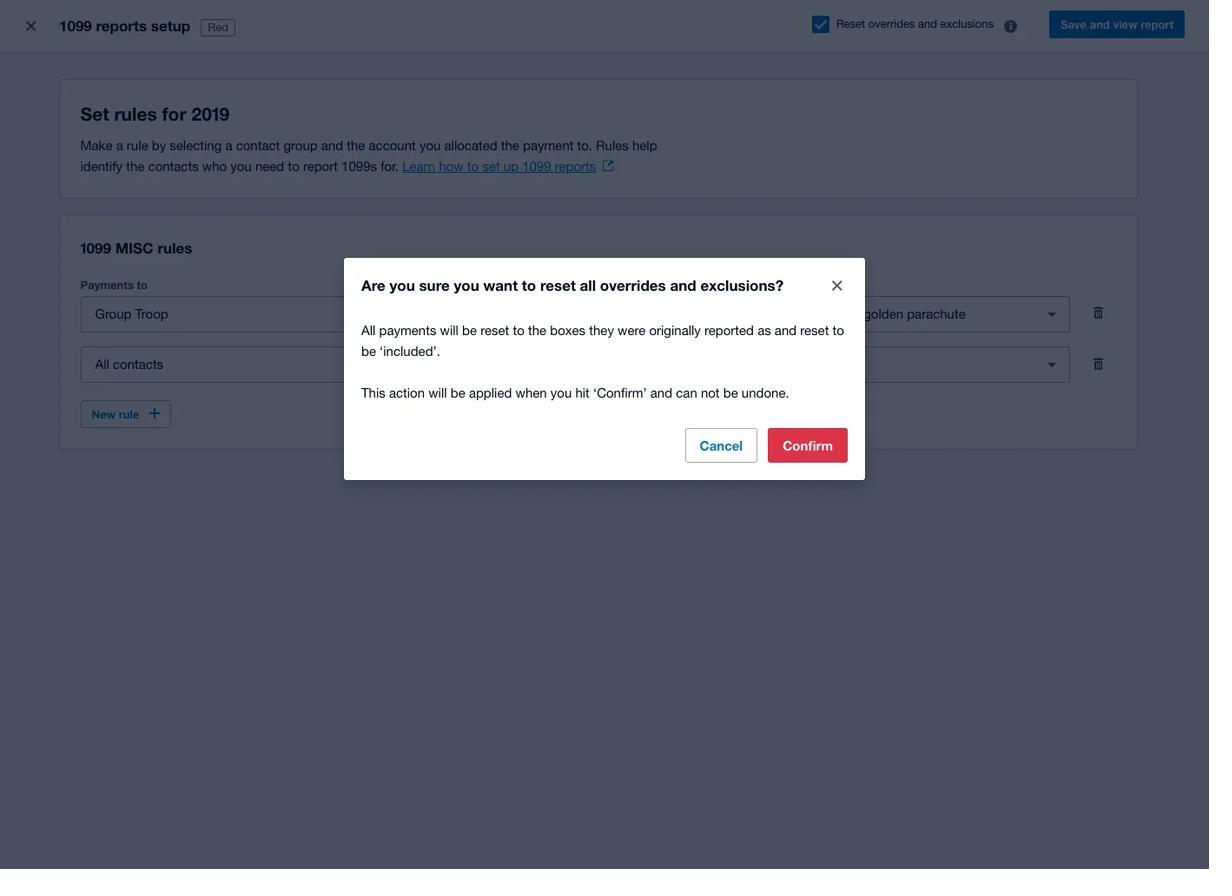 Task type: vqa. For each thing, say whether or not it's contained in the screenshot.
Australia Button
no



Task type: describe. For each thing, give the bounding box(es) containing it.
contacts
[[148, 159, 199, 174]]

setup
[[151, 17, 190, 35]]

to up "select an account" field
[[513, 323, 525, 338]]

the inside all payments will be reset to the boxes they were originally reported as and reset to be 'included'.
[[528, 323, 547, 338]]

1 horizontal spatial reset
[[540, 276, 576, 294]]

new rule
[[92, 408, 139, 421]]

set
[[483, 159, 500, 174]]

be down all
[[361, 344, 376, 358]]

all
[[580, 276, 596, 294]]

new
[[92, 408, 116, 421]]

to right want
[[522, 276, 536, 294]]

rule inside make a rule by selecting a contact group and the account you allocated the payment to. rules help identify the contacts who you need to report 1099s for.
[[127, 138, 148, 153]]

payment
[[523, 138, 574, 153]]

misc
[[115, 239, 154, 257]]

when
[[516, 385, 547, 400]]

reported
[[705, 323, 754, 338]]

who
[[202, 159, 227, 174]]

2 horizontal spatial reset
[[801, 323, 829, 338]]

are
[[361, 276, 386, 294]]

1099s
[[342, 159, 377, 174]]

originally
[[649, 323, 701, 338]]

to down the 1099 misc rules
[[137, 278, 148, 292]]

hit
[[576, 385, 590, 400]]

report inside make a rule by selecting a contact group and the account you allocated the payment to. rules help identify the contacts who you need to report 1099s for.
[[303, 159, 338, 174]]

save and view report button
[[1050, 10, 1185, 38]]

Payments allocated to field
[[407, 298, 687, 331]]

learn how to set up 1099 reports
[[402, 159, 596, 174]]

rules
[[596, 138, 629, 153]]

cancel button
[[685, 428, 758, 463]]

payments for payments allocated to
[[407, 278, 460, 292]]

0 vertical spatial rules
[[114, 103, 157, 125]]

1099 misc rules
[[80, 239, 192, 257]]

they
[[589, 323, 614, 338]]

help
[[633, 138, 657, 153]]

and up the originally
[[670, 276, 697, 294]]

rule inside button
[[119, 408, 139, 421]]

up
[[504, 159, 519, 174]]

payments allocated to
[[407, 278, 527, 292]]

1099 for 1099 reports setup
[[59, 17, 92, 35]]

1 vertical spatial allocated
[[463, 278, 513, 292]]

learn how to set up 1099 reports link
[[402, 159, 614, 174]]

and left exclusions
[[918, 17, 938, 30]]

and inside all payments will be reset to the boxes they were originally reported as and reset to be 'included'.
[[775, 323, 797, 338]]

'confirm'
[[593, 385, 647, 400]]

close image
[[832, 280, 843, 291]]

to up payments allocated to field at top
[[516, 278, 527, 292]]

can
[[676, 385, 698, 400]]

'included'.
[[380, 344, 440, 358]]

undone.
[[742, 385, 790, 400]]

you right are
[[390, 276, 415, 294]]

you up learn
[[420, 138, 441, 153]]

1099 reports setup
[[59, 17, 190, 35]]

and inside make a rule by selecting a contact group and the account you allocated the payment to. rules help identify the contacts who you need to report 1099s for.
[[321, 138, 343, 153]]

1 horizontal spatial overrides
[[869, 17, 915, 30]]

for.
[[381, 159, 399, 174]]

make
[[80, 138, 112, 153]]

report as
[[755, 278, 808, 292]]

make a rule by selecting a contact group and the account you allocated the payment to. rules help identify the contacts who you need to report 1099s for.
[[80, 138, 657, 174]]

confirm button
[[768, 428, 848, 463]]

payments to
[[80, 278, 148, 292]]

action
[[389, 385, 425, 400]]

will for payments
[[440, 323, 459, 338]]

report inside button
[[1141, 17, 1174, 31]]

1 horizontal spatial rules
[[158, 239, 192, 257]]



Task type: locate. For each thing, give the bounding box(es) containing it.
1 a from the left
[[116, 138, 123, 153]]

need
[[255, 159, 284, 174]]

this action will be applied when you hit 'confirm' and can not be undone.
[[361, 385, 790, 400]]

rule right new
[[119, 408, 139, 421]]

0 horizontal spatial payments
[[80, 278, 134, 292]]

reset
[[540, 276, 576, 294], [481, 323, 509, 338], [801, 323, 829, 338]]

1 vertical spatial rules
[[158, 239, 192, 257]]

payments for payments to
[[80, 278, 134, 292]]

boxes
[[550, 323, 586, 338]]

the up "up"
[[501, 138, 520, 153]]

how
[[439, 159, 464, 174]]

reset overrides and exclusions
[[836, 17, 994, 30]]

save
[[1061, 17, 1087, 31]]

be
[[462, 323, 477, 338], [361, 344, 376, 358], [451, 385, 465, 400], [724, 385, 738, 400]]

overrides inside dialog
[[600, 276, 666, 294]]

report
[[755, 278, 792, 292]]

for
[[162, 103, 186, 125]]

were
[[618, 323, 646, 338]]

and right 'group'
[[321, 138, 343, 153]]

all
[[361, 323, 376, 338]]

reset left all
[[540, 276, 576, 294]]

you left hit
[[551, 385, 572, 400]]

Select a contact group field
[[81, 348, 360, 381]]

payments
[[80, 278, 134, 292], [407, 278, 460, 292]]

overrides right 'reset'
[[869, 17, 915, 30]]

0 vertical spatial rule
[[127, 138, 148, 153]]

save and view report
[[1061, 17, 1174, 31]]

and left can at the top right of the page
[[651, 385, 673, 400]]

allocated inside make a rule by selecting a contact group and the account you allocated the payment to. rules help identify the contacts who you need to report 1099s for.
[[444, 138, 498, 153]]

1 vertical spatial reports
[[555, 159, 596, 174]]

the right identify
[[126, 159, 145, 174]]

0 horizontal spatial reports
[[96, 17, 147, 35]]

selecting
[[170, 138, 222, 153]]

as right report
[[795, 278, 808, 292]]

close button
[[820, 268, 855, 303]]

overrides
[[869, 17, 915, 30], [600, 276, 666, 294]]

will right action
[[429, 385, 447, 400]]

to.
[[577, 138, 593, 153]]

1 horizontal spatial payments
[[407, 278, 460, 292]]

want
[[484, 276, 518, 294]]

rules
[[114, 103, 157, 125], [158, 239, 192, 257]]

cancel
[[700, 437, 743, 453]]

Select an account field
[[407, 348, 687, 381]]

be left the applied
[[451, 385, 465, 400]]

as right reported
[[758, 323, 771, 338]]

will right payments
[[440, 323, 459, 338]]

set
[[80, 103, 109, 125]]

reports down to. on the top
[[555, 159, 596, 174]]

set rules for 2019
[[80, 103, 230, 125]]

and inside button
[[1090, 17, 1110, 31]]

the
[[347, 138, 365, 153], [501, 138, 520, 153], [126, 159, 145, 174], [528, 323, 547, 338]]

new rule button
[[80, 401, 172, 428]]

account
[[369, 138, 416, 153]]

0 vertical spatial overrides
[[869, 17, 915, 30]]

rule
[[127, 138, 148, 153], [119, 408, 139, 421]]

1 vertical spatial overrides
[[600, 276, 666, 294]]

and left "view"
[[1090, 17, 1110, 31]]

0 vertical spatial will
[[440, 323, 459, 338]]

payments down misc
[[80, 278, 134, 292]]

you
[[420, 138, 441, 153], [231, 159, 252, 174], [390, 276, 415, 294], [454, 276, 479, 294], [551, 385, 572, 400]]

reset down want
[[481, 323, 509, 338]]

2 a from the left
[[225, 138, 232, 153]]

will for action
[[429, 385, 447, 400]]

to down 'group'
[[288, 159, 300, 174]]

to inside make a rule by selecting a contact group and the account you allocated the payment to. rules help identify the contacts who you need to report 1099s for.
[[288, 159, 300, 174]]

1 vertical spatial as
[[758, 323, 771, 338]]

the left boxes
[[528, 323, 547, 338]]

are you sure you want to reset all overrides and exclusions? dialog
[[344, 258, 865, 480]]

learn
[[402, 159, 436, 174]]

to left "set"
[[467, 159, 479, 174]]

are you sure you want to reset all overrides and exclusions?
[[361, 276, 784, 294]]

0 vertical spatial as
[[795, 278, 808, 292]]

you right the who
[[231, 159, 252, 174]]

all payments will be reset to the boxes they were originally reported as and reset to be 'included'.
[[361, 323, 845, 358]]

1 horizontal spatial reports
[[555, 159, 596, 174]]

and down report as
[[775, 323, 797, 338]]

to
[[288, 159, 300, 174], [467, 159, 479, 174], [522, 276, 536, 294], [137, 278, 148, 292], [516, 278, 527, 292], [513, 323, 525, 338], [833, 323, 845, 338]]

rules left for
[[114, 103, 157, 125]]

report down 'group'
[[303, 159, 338, 174]]

by
[[152, 138, 166, 153]]

1 vertical spatial report
[[303, 159, 338, 174]]

this
[[361, 385, 386, 400]]

Payments to field
[[81, 298, 360, 331]]

will inside all payments will be reset to the boxes they were originally reported as and reset to be 'included'.
[[440, 323, 459, 338]]

report right "view"
[[1141, 17, 1174, 31]]

0 horizontal spatial rules
[[114, 103, 157, 125]]

1 payments from the left
[[80, 278, 134, 292]]

2019
[[192, 103, 230, 125]]

1099 for 1099 misc rules
[[80, 239, 111, 257]]

identify
[[80, 159, 123, 174]]

and
[[918, 17, 938, 30], [1090, 17, 1110, 31], [321, 138, 343, 153], [670, 276, 697, 294], [775, 323, 797, 338], [651, 385, 673, 400]]

0 vertical spatial reports
[[96, 17, 147, 35]]

1099
[[59, 17, 92, 35], [522, 159, 551, 174], [80, 239, 111, 257]]

reports left setup
[[96, 17, 147, 35]]

1 vertical spatial will
[[429, 385, 447, 400]]

0 horizontal spatial overrides
[[600, 276, 666, 294]]

sure
[[419, 276, 450, 294]]

2 payments from the left
[[407, 278, 460, 292]]

applied
[[469, 385, 512, 400]]

0 vertical spatial 1099
[[59, 17, 92, 35]]

rules right misc
[[158, 239, 192, 257]]

confirm
[[783, 437, 833, 453]]

Report as field
[[756, 298, 1035, 331]]

not
[[701, 385, 720, 400]]

exclusions
[[941, 17, 994, 30]]

red
[[208, 21, 228, 34]]

overrides right all
[[600, 276, 666, 294]]

0 horizontal spatial as
[[758, 323, 771, 338]]

1 horizontal spatial report
[[1141, 17, 1174, 31]]

will
[[440, 323, 459, 338], [429, 385, 447, 400]]

report
[[1141, 17, 1174, 31], [303, 159, 338, 174]]

1 horizontal spatial a
[[225, 138, 232, 153]]

Select a box field
[[756, 348, 1035, 381]]

reports
[[96, 17, 147, 35], [555, 159, 596, 174]]

rule left by
[[127, 138, 148, 153]]

allocated
[[444, 138, 498, 153], [463, 278, 513, 292]]

0 horizontal spatial reset
[[481, 323, 509, 338]]

payments up payments
[[407, 278, 460, 292]]

a right the make at left
[[116, 138, 123, 153]]

reset down close button
[[801, 323, 829, 338]]

group
[[284, 138, 318, 153]]

as
[[795, 278, 808, 292], [758, 323, 771, 338]]

payments
[[379, 323, 437, 338]]

1 vertical spatial 1099
[[522, 159, 551, 174]]

0 horizontal spatial report
[[303, 159, 338, 174]]

0 vertical spatial allocated
[[444, 138, 498, 153]]

a
[[116, 138, 123, 153], [225, 138, 232, 153]]

0 horizontal spatial a
[[116, 138, 123, 153]]

0 vertical spatial report
[[1141, 17, 1174, 31]]

as inside all payments will be reset to the boxes they were originally reported as and reset to be 'included'.
[[758, 323, 771, 338]]

allocated right sure
[[463, 278, 513, 292]]

be down the payments allocated to
[[462, 323, 477, 338]]

view
[[1113, 17, 1138, 31]]

reset
[[836, 17, 866, 30]]

you right sure
[[454, 276, 479, 294]]

1 vertical spatial rule
[[119, 408, 139, 421]]

1 horizontal spatial as
[[795, 278, 808, 292]]

exclusions?
[[701, 276, 784, 294]]

contact
[[236, 138, 280, 153]]

allocated up how on the left
[[444, 138, 498, 153]]

the up 1099s
[[347, 138, 365, 153]]

to down close icon
[[833, 323, 845, 338]]

2 vertical spatial 1099
[[80, 239, 111, 257]]

a up the who
[[225, 138, 232, 153]]

be right not
[[724, 385, 738, 400]]



